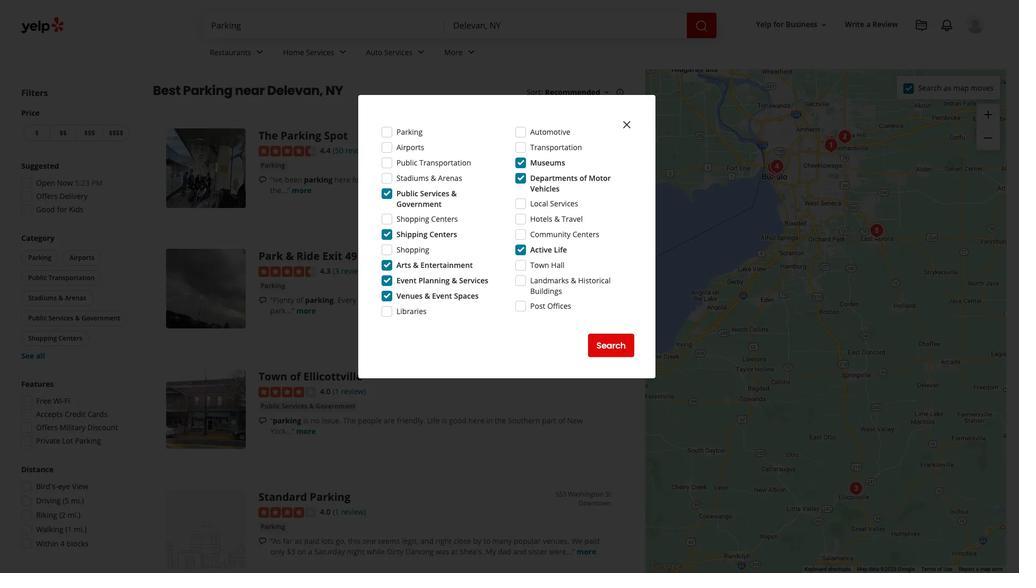 Task type: describe. For each thing, give the bounding box(es) containing it.
accepts
[[36, 410, 63, 420]]

town hall
[[531, 260, 565, 270]]

government for left public services & government button
[[82, 314, 120, 323]]

offers delivery
[[36, 191, 88, 201]]

private
[[36, 436, 60, 446]]

driving
[[36, 496, 61, 506]]

reviews) for ride
[[341, 266, 370, 276]]

option group containing distance
[[18, 465, 132, 553]]

parking up '"plenty'
[[261, 281, 285, 290]]

4.4 link
[[320, 144, 331, 156]]

report a map error
[[960, 567, 1004, 573]]

review) for town of ellicottville
[[341, 387, 366, 397]]

travel
[[562, 214, 583, 224]]

parking down offers military discount
[[75, 436, 101, 446]]

0 vertical spatial event
[[397, 276, 417, 286]]

parking button for standard
[[259, 522, 287, 533]]

time
[[359, 295, 374, 305]]

& inside the landmarks & historical buildings
[[571, 276, 577, 286]]

4 star rating image for standard
[[259, 508, 316, 518]]

1 horizontal spatial public services & government button
[[259, 401, 358, 412]]

6604
[[558, 249, 572, 258]]

services right "auto"
[[385, 47, 413, 57]]

0 horizontal spatial public services & government button
[[21, 311, 127, 327]]

buildings
[[531, 286, 562, 296]]

16 speech v2 image for park
[[259, 297, 267, 305]]

suggested
[[21, 161, 59, 171]]

9
[[588, 370, 592, 379]]

shopping centers inside search dialog
[[397, 214, 458, 224]]

stadiums & arenas inside button
[[28, 294, 86, 303]]

2 vertical spatial parking
[[273, 416, 302, 426]]

shopping centers inside button
[[28, 334, 82, 343]]

at
[[451, 547, 458, 557]]

9 mill st
[[588, 370, 611, 379]]

16 chevron down v2 image
[[820, 21, 829, 29]]

standard parking
[[259, 490, 351, 505]]

here inside . every time i have come here i have not had a problem finding a spot to park..."
[[420, 295, 436, 305]]

$$$$ button
[[103, 125, 130, 141]]

a right report
[[977, 567, 980, 573]]

report
[[960, 567, 975, 573]]

parking right best
[[183, 82, 233, 99]]

here inside "here for years now. this is easily the best place to park when traveling via the...""
[[335, 175, 351, 185]]

of for "plenty
[[296, 295, 303, 305]]

bird's-
[[36, 482, 58, 492]]

4.0 for parking
[[320, 507, 331, 517]]

zoom out image
[[983, 132, 995, 145]]

google image
[[649, 560, 684, 574]]

home
[[283, 47, 304, 57]]

16 info v2 image
[[616, 88, 625, 97]]

(1 for town of ellicottville
[[333, 387, 339, 397]]

& inside button
[[59, 294, 63, 303]]

public for rightmost public services & government button
[[261, 402, 280, 411]]

pay2park image
[[766, 155, 787, 176]]

parking for ride
[[305, 295, 334, 305]]

centers up shipping centers
[[432, 214, 458, 224]]

"ive been parking
[[270, 175, 333, 185]]

parking button down category
[[21, 250, 58, 266]]

more link for of
[[296, 426, 316, 436]]

5:23
[[75, 178, 90, 188]]

offers military discount
[[36, 423, 118, 433]]

services right home
[[306, 47, 334, 57]]

city hall image
[[764, 157, 786, 178]]

public for public transportation button
[[28, 274, 47, 283]]

services down stadiums & arenas button
[[48, 314, 74, 323]]

shortcuts
[[829, 567, 851, 573]]

buffalo niagara international airport parking image
[[821, 133, 843, 154]]

(1 review) link for standard parking
[[333, 506, 366, 518]]

popular
[[514, 536, 541, 546]]

government inside public services & government
[[397, 199, 442, 209]]

business categories element
[[201, 38, 986, 69]]

in
[[487, 416, 493, 426]]

downtown
[[579, 499, 611, 508]]

park & ride exit 49 depew nys i-90 image
[[166, 249, 246, 329]]

category
[[21, 233, 55, 243]]

arts & entertainment
[[397, 260, 473, 270]]

a left "spot" on the right of the page
[[552, 295, 557, 305]]

parking up lots
[[310, 490, 351, 505]]

when
[[526, 175, 545, 185]]

go,
[[336, 536, 346, 546]]

shopping inside button
[[28, 334, 57, 343]]

map region
[[553, 0, 1020, 574]]

motor
[[589, 173, 611, 183]]

553 washington st downtown
[[556, 490, 611, 508]]

place
[[479, 175, 497, 185]]

terms of use link
[[922, 567, 953, 573]]

1 horizontal spatial the parking spot image
[[821, 135, 843, 156]]

all
[[36, 351, 45, 361]]

the..."
[[270, 185, 290, 195]]

1 vertical spatial shopping
[[397, 245, 430, 255]]

venues & event spaces
[[397, 291, 479, 301]]

as inside '"as far as paid lots go, this one seems legit, and right close by to many popular venues. we paid only $3 on a saturday night while dirty dancing was at shea's. my dad and sister were…"'
[[295, 536, 302, 546]]

town of ellicottville
[[259, 370, 363, 384]]

is no issue. the people are friendly. life is good here in the southern part of new york..."
[[270, 416, 583, 436]]

part
[[542, 416, 557, 426]]

ny
[[326, 82, 343, 99]]

$$ button
[[50, 125, 76, 141]]

parking button for park
[[259, 281, 287, 291]]

eye
[[58, 482, 70, 492]]

0 vertical spatial transportation
[[531, 142, 582, 152]]

public services & government for rightmost public services & government button
[[261, 402, 356, 411]]

public transportation inside search dialog
[[397, 158, 471, 168]]

private lot parking
[[36, 436, 101, 446]]

park & ride exit 49 depew nys i-90 image
[[835, 126, 856, 147]]

far
[[283, 536, 293, 546]]

arenas inside button
[[65, 294, 86, 303]]

open now 5:23 pm
[[36, 178, 103, 188]]

zoom in image
[[983, 108, 995, 121]]

public for left public services & government button
[[28, 314, 47, 323]]

more for of
[[296, 426, 316, 436]]

york
[[589, 249, 602, 258]]

"plenty
[[270, 295, 294, 305]]

"as far as paid lots go, this one seems legit, and right close by to many popular venues. we paid only $3 on a saturday night while dirty dancing was at shea's. my dad and sister were…"
[[270, 536, 600, 557]]

price group
[[21, 108, 132, 143]]

of for town
[[290, 370, 301, 384]]

a right 'had'
[[489, 295, 493, 305]]

search image
[[696, 19, 709, 32]]

public transportation button
[[21, 270, 102, 286]]

genesee
[[566, 129, 592, 138]]

on
[[297, 547, 307, 557]]

business
[[786, 19, 818, 29]]

parking button for the
[[259, 160, 287, 171]]

group containing category
[[19, 233, 132, 362]]

group containing features
[[18, 379, 132, 450]]

$$$$
[[109, 129, 123, 138]]

2 paid from the left
[[585, 536, 600, 546]]

24 chevron down v2 image for home services
[[337, 46, 349, 59]]

a right write
[[867, 19, 871, 29]]

st for 553 washington st downtown
[[606, 490, 611, 499]]

24 chevron down v2 image for auto services
[[415, 46, 428, 59]]

more down the we
[[577, 547, 597, 557]]

review
[[873, 19, 899, 29]]

parking link for standard
[[259, 522, 287, 533]]

1 vertical spatial transportation
[[420, 158, 471, 168]]

1 paid from the left
[[304, 536, 320, 546]]

write a review
[[846, 19, 899, 29]]

(1 for standard parking
[[333, 507, 339, 517]]

parking up '4.4 star rating' image
[[281, 129, 322, 143]]

to inside "here for years now. this is easily the best place to park when traveling via the...""
[[499, 175, 506, 185]]

0 vertical spatial as
[[944, 83, 952, 93]]

landmarks
[[531, 276, 569, 286]]

more
[[445, 47, 463, 57]]

restaurants link
[[201, 38, 275, 69]]

0 vertical spatial the
[[259, 129, 278, 143]]

0 horizontal spatial and
[[421, 536, 434, 546]]

public services & government link
[[259, 401, 358, 412]]

6582-
[[541, 249, 558, 258]]

78
[[604, 249, 611, 258]]

2 vertical spatial (1
[[65, 525, 72, 535]]

airports inside search dialog
[[397, 142, 425, 152]]

spaces
[[454, 291, 479, 301]]

centers up "90"
[[430, 229, 458, 240]]

street
[[594, 129, 611, 138]]

best parking near delevan, ny
[[153, 82, 343, 99]]

easily
[[427, 175, 447, 185]]

best
[[153, 82, 181, 99]]

vehicles
[[531, 184, 560, 194]]

0 horizontal spatial is
[[303, 416, 309, 426]]

more for parking
[[292, 185, 312, 195]]

ellicottville
[[304, 370, 363, 384]]

price
[[21, 108, 40, 118]]

public up this
[[397, 158, 418, 168]]

$
[[35, 129, 39, 138]]

(2
[[59, 510, 66, 521]]

services up " parking at bottom
[[282, 402, 308, 411]]

0 vertical spatial new
[[574, 249, 587, 258]]

arenas inside search dialog
[[438, 173, 463, 183]]

venues
[[397, 291, 423, 301]]

parking for spot
[[304, 175, 333, 185]]

1 vertical spatial town of ellicottville image
[[846, 478, 867, 500]]

good for kids
[[36, 205, 84, 215]]

to inside '"as far as paid lots go, this one seems legit, and right close by to many popular venues. we paid only $3 on a saturday night while dirty dancing was at shea's. my dad and sister were…"'
[[484, 536, 491, 546]]

by
[[474, 536, 482, 546]]

4.0 link for of
[[320, 386, 331, 397]]

of inside is no issue. the people are friendly. life is good here in the southern part of new york..."
[[559, 416, 566, 426]]

close
[[454, 536, 472, 546]]

search as map moves
[[919, 83, 994, 93]]

finding
[[527, 295, 551, 305]]

group containing suggested
[[18, 161, 132, 218]]

see all button
[[21, 351, 45, 361]]

life inside search dialog
[[554, 245, 568, 255]]

16 speech v2 image for town
[[259, 417, 267, 426]]

credit
[[65, 410, 86, 420]]

review) for standard parking
[[341, 507, 366, 517]]

(50 reviews) link
[[333, 144, 374, 156]]

public inside public services & government
[[397, 189, 419, 199]]

see
[[21, 351, 34, 361]]

people
[[358, 416, 382, 426]]



Task type: vqa. For each thing, say whether or not it's contained in the screenshot.
16 checkmark v2 image
no



Task type: locate. For each thing, give the bounding box(es) containing it.
1 st from the top
[[606, 370, 611, 379]]

parking button
[[259, 160, 287, 171], [21, 250, 58, 266], [259, 281, 287, 291], [259, 522, 287, 533]]

is right this
[[420, 175, 425, 185]]

0 horizontal spatial public services & government
[[28, 314, 120, 323]]

16 speech v2 image for the
[[259, 176, 267, 185]]

good
[[36, 205, 55, 215]]

stadiums inside search dialog
[[397, 173, 429, 183]]

mi.)
[[71, 496, 84, 506], [68, 510, 81, 521], [74, 525, 87, 535]]

st for 9 mill st
[[606, 370, 611, 379]]

4 star rating image up public services & government link
[[259, 387, 316, 398]]

1 vertical spatial reviews)
[[341, 266, 370, 276]]

(1 review) for standard parking
[[333, 507, 366, 517]]

0 vertical spatial airports
[[397, 142, 425, 152]]

search for search
[[597, 340, 626, 352]]

0 vertical spatial 16 speech v2 image
[[259, 176, 267, 185]]

stadiums & arenas button
[[21, 291, 93, 307]]

1 vertical spatial (1
[[333, 507, 339, 517]]

the inside is no issue. the people are friendly. life is good here in the southern part of new york..."
[[495, 416, 506, 426]]

event planning & services
[[397, 276, 489, 286]]

have left not at the bottom left
[[442, 295, 458, 305]]

parking link for the
[[259, 160, 287, 171]]

1 vertical spatial public services & government button
[[259, 401, 358, 412]]

airports inside button
[[70, 253, 95, 262]]

standard parking image
[[767, 156, 788, 177], [765, 160, 787, 181], [166, 490, 246, 570]]

nys
[[399, 249, 419, 263]]

auto
[[366, 47, 383, 57]]

1 vertical spatial 16 speech v2 image
[[259, 297, 267, 305]]

town up "
[[259, 370, 288, 384]]

offers for offers delivery
[[36, 191, 58, 201]]

close image
[[621, 118, 634, 131]]

1 4 star rating image from the top
[[259, 387, 316, 398]]

0 vertical spatial (1
[[333, 387, 339, 397]]

centers down stadiums & arenas button
[[59, 334, 82, 343]]

i right "time"
[[376, 295, 378, 305]]

24 chevron down v2 image right more
[[465, 46, 478, 59]]

is left good
[[442, 416, 447, 426]]

0 vertical spatial stadiums & arenas
[[397, 173, 463, 183]]

more link down "plenty of parking
[[297, 306, 316, 316]]

2 parking link from the top
[[259, 281, 287, 291]]

services up spaces
[[460, 276, 489, 286]]

(1 review)
[[333, 387, 366, 397], [333, 507, 366, 517]]

2 vertical spatial government
[[316, 402, 356, 411]]

transportation
[[531, 142, 582, 152], [420, 158, 471, 168], [48, 274, 95, 283]]

4.0 for of
[[320, 387, 331, 397]]

1 vertical spatial the
[[495, 416, 506, 426]]

1 vertical spatial arenas
[[65, 294, 86, 303]]

government up the issue.
[[316, 402, 356, 411]]

1 16 speech v2 image from the top
[[259, 176, 267, 185]]

1 vertical spatial for
[[353, 175, 363, 185]]

1 review) from the top
[[341, 387, 366, 397]]

transportation down airports button at the left top of the page
[[48, 274, 95, 283]]

one
[[363, 536, 376, 546]]

here down (50 at top
[[335, 175, 351, 185]]

shopping centers
[[397, 214, 458, 224], [28, 334, 82, 343]]

0 vertical spatial stadiums
[[397, 173, 429, 183]]

every
[[338, 295, 357, 305]]

terms
[[922, 567, 937, 573]]

projects image
[[916, 19, 929, 32]]

parking link up "ive
[[259, 160, 287, 171]]

the inside "here for years now. this is easily the best place to park when traveling via the...""
[[449, 175, 460, 185]]

2 vertical spatial for
[[57, 205, 67, 215]]

2 16 speech v2 image from the top
[[259, 297, 267, 305]]

4.4 star rating image
[[259, 146, 316, 157]]

active life
[[531, 245, 568, 255]]

town for town of ellicottville
[[259, 370, 288, 384]]

public transportation inside button
[[28, 274, 95, 283]]

2 vertical spatial mi.)
[[74, 525, 87, 535]]

user actions element
[[748, 13, 1001, 79]]

stadiums right 'years'
[[397, 173, 429, 183]]

(3 reviews) link
[[333, 265, 370, 277]]

arenas
[[438, 173, 463, 183], [65, 294, 86, 303]]

4.0 link for parking
[[320, 506, 331, 518]]

1 horizontal spatial have
[[442, 295, 458, 305]]

parking down category
[[28, 253, 52, 262]]

1 vertical spatial here
[[420, 295, 436, 305]]

2 horizontal spatial government
[[397, 199, 442, 209]]

keyboard shortcuts
[[805, 567, 851, 573]]

were…"
[[550, 547, 575, 557]]

parking up "as
[[261, 523, 285, 532]]

2 vertical spatial public services & government
[[261, 402, 356, 411]]

0 horizontal spatial paid
[[304, 536, 320, 546]]

the parking spot image
[[166, 129, 246, 208], [821, 135, 843, 156]]

0 vertical spatial 4.0 link
[[320, 386, 331, 397]]

report a map error link
[[960, 567, 1004, 573]]

government for rightmost public services & government button
[[316, 402, 356, 411]]

of inside departments of motor vehicles
[[580, 173, 587, 183]]

4 star rating image down standard
[[259, 508, 316, 518]]

view
[[72, 482, 88, 492]]

more link for &
[[297, 306, 316, 316]]

$$$
[[84, 129, 95, 138]]

0 horizontal spatial the
[[449, 175, 460, 185]]

walking (1 mi.)
[[36, 525, 87, 535]]

data
[[869, 567, 880, 573]]

for inside button
[[774, 19, 785, 29]]

0 vertical spatial parking link
[[259, 160, 287, 171]]

0 horizontal spatial government
[[82, 314, 120, 323]]

arenas down public transportation button
[[65, 294, 86, 303]]

0 vertical spatial life
[[554, 245, 568, 255]]

public services & government down the easily
[[397, 189, 457, 209]]

"ive
[[270, 175, 283, 185]]

hotels & travel
[[531, 214, 583, 224]]

more for &
[[297, 306, 316, 316]]

1 4.0 link from the top
[[320, 386, 331, 397]]

0 horizontal spatial airports
[[70, 253, 95, 262]]

" parking
[[270, 416, 302, 426]]

right
[[436, 536, 452, 546]]

public up shopping centers button
[[28, 314, 47, 323]]

map for error
[[981, 567, 991, 573]]

1 vertical spatial government
[[82, 314, 120, 323]]

16 speech v2 image left "
[[259, 417, 267, 426]]

(1 review) link for town of ellicottville
[[333, 386, 366, 397]]

1 i from the left
[[376, 295, 378, 305]]

2 st from the top
[[606, 490, 611, 499]]

offers up private
[[36, 423, 58, 433]]

offices
[[548, 301, 572, 311]]

active
[[531, 245, 553, 255]]

1 horizontal spatial public transportation
[[397, 158, 471, 168]]

1 horizontal spatial i
[[438, 295, 440, 305]]

1 4.0 from the top
[[320, 387, 331, 397]]

16 speech v2 image
[[259, 538, 267, 546]]

2 review) from the top
[[341, 507, 366, 517]]

2 vertical spatial 16 speech v2 image
[[259, 417, 267, 426]]

buffalo civic auto ramps - fernbach ramp image
[[765, 158, 787, 179]]

ride
[[297, 249, 320, 263]]

1 24 chevron down v2 image from the left
[[254, 46, 266, 59]]

reviews) down "49" on the top left
[[341, 266, 370, 276]]

life inside is no issue. the people are friendly. life is good here in the southern part of new york..."
[[428, 416, 440, 426]]

a inside '"as far as paid lots go, this one seems legit, and right close by to many popular venues. we paid only $3 on a saturday night while dirty dancing was at shea's. my dad and sister were…"'
[[308, 547, 313, 557]]

government inside public services & government link
[[316, 402, 356, 411]]

my
[[486, 547, 497, 557]]

2 horizontal spatial transportation
[[531, 142, 582, 152]]

0 vertical spatial and
[[421, 536, 434, 546]]

1 have from the left
[[380, 295, 397, 305]]

as left moves
[[944, 83, 952, 93]]

1 horizontal spatial 24 chevron down v2 image
[[465, 46, 478, 59]]

mi.) up blocks
[[74, 525, 87, 535]]

&
[[431, 173, 436, 183], [452, 189, 457, 199], [555, 214, 560, 224], [286, 249, 294, 263], [413, 260, 419, 270], [452, 276, 458, 286], [571, 276, 577, 286], [425, 291, 431, 301], [59, 294, 63, 303], [75, 314, 80, 323], [309, 402, 314, 411]]

biking (2 mi.)
[[36, 510, 81, 521]]

2 vertical spatial to
[[484, 536, 491, 546]]

st inside 553 washington st downtown
[[606, 490, 611, 499]]

"as
[[270, 536, 281, 546]]

here left in at the bottom
[[469, 416, 485, 426]]

1 horizontal spatial paid
[[585, 536, 600, 546]]

delivery
[[60, 191, 88, 201]]

shopping up all
[[28, 334, 57, 343]]

community centers
[[531, 229, 600, 240]]

. every time i have come here i have not had a problem finding a spot to park..."
[[270, 295, 583, 316]]

2 24 chevron down v2 image from the left
[[415, 46, 428, 59]]

1 vertical spatial review)
[[341, 507, 366, 517]]

shopping centers button
[[21, 331, 89, 347]]

more down "plenty of parking
[[297, 306, 316, 316]]

option group
[[18, 465, 132, 553]]

(1 up the go,
[[333, 507, 339, 517]]

here inside is no issue. the people are friendly. life is good here in the southern part of new york..."
[[469, 416, 485, 426]]

of left "motor"
[[580, 173, 587, 183]]

st right washington
[[606, 490, 611, 499]]

town for town hall
[[531, 260, 550, 270]]

now
[[57, 178, 73, 188]]

24 chevron down v2 image for more
[[465, 46, 478, 59]]

24 chevron down v2 image right auto services
[[415, 46, 428, 59]]

(1 down (2
[[65, 525, 72, 535]]

mi.) for biking (2 mi.)
[[68, 510, 81, 521]]

16 speech v2 image
[[259, 176, 267, 185], [259, 297, 267, 305], [259, 417, 267, 426]]

1 horizontal spatial shopping centers
[[397, 214, 458, 224]]

more link down the no
[[296, 426, 316, 436]]

1 vertical spatial public services & government
[[28, 314, 120, 323]]

4.3
[[320, 266, 331, 276]]

24 chevron down v2 image inside home services link
[[337, 46, 349, 59]]

0 horizontal spatial stadiums & arenas
[[28, 294, 86, 303]]

parking link for park
[[259, 281, 287, 291]]

transportation up the easily
[[420, 158, 471, 168]]

services inside public services & government
[[421, 189, 450, 199]]

public services & government for left public services & government button
[[28, 314, 120, 323]]

0 vertical spatial arenas
[[438, 173, 463, 183]]

public up "
[[261, 402, 280, 411]]

1 horizontal spatial the
[[495, 416, 506, 426]]

of right the part
[[559, 416, 566, 426]]

1 horizontal spatial and
[[514, 547, 527, 557]]

1 (1 review) from the top
[[333, 387, 366, 397]]

2 horizontal spatial here
[[469, 416, 485, 426]]

2 have from the left
[[442, 295, 458, 305]]

0 horizontal spatial 24 chevron down v2 image
[[254, 46, 266, 59]]

24 chevron down v2 image inside more link
[[465, 46, 478, 59]]

2 4 star rating image from the top
[[259, 508, 316, 518]]

more down "ive been parking
[[292, 185, 312, 195]]

arenas left place
[[438, 173, 463, 183]]

services up hotels & travel
[[551, 199, 579, 209]]

kids
[[69, 205, 84, 215]]

park & ride exit 49 depew nys i-90
[[259, 249, 441, 263]]

4 star rating image for town
[[259, 387, 316, 398]]

is left the no
[[303, 416, 309, 426]]

open
[[36, 178, 55, 188]]

standard parking link
[[259, 490, 351, 505]]

public services & government inside search dialog
[[397, 189, 457, 209]]

centers down travel
[[573, 229, 600, 240]]

more link down "ive been parking
[[292, 185, 312, 195]]

reviews) for spot
[[346, 146, 374, 156]]

see all
[[21, 351, 45, 361]]

issue.
[[322, 416, 342, 426]]

4.0 down standard parking
[[320, 507, 331, 517]]

2 horizontal spatial is
[[442, 416, 447, 426]]

spot
[[559, 295, 574, 305]]

1 vertical spatial 4 star rating image
[[259, 508, 316, 518]]

search for search as map moves
[[919, 83, 942, 93]]

0 horizontal spatial search
[[597, 340, 626, 352]]

0 horizontal spatial i
[[376, 295, 378, 305]]

None search field
[[203, 13, 719, 38]]

0 horizontal spatial shopping centers
[[28, 334, 82, 343]]

0 horizontal spatial life
[[428, 416, 440, 426]]

parking link up '"plenty'
[[259, 281, 287, 291]]

1 vertical spatial event
[[432, 291, 453, 301]]

0 horizontal spatial the parking spot image
[[166, 129, 246, 208]]

1 vertical spatial stadiums & arenas
[[28, 294, 86, 303]]

"plenty of parking
[[270, 295, 334, 305]]

0 vertical spatial shopping centers
[[397, 214, 458, 224]]

we
[[572, 536, 583, 546]]

sort:
[[527, 87, 543, 97]]

(1
[[333, 387, 339, 397], [333, 507, 339, 517], [65, 525, 72, 535]]

2 24 chevron down v2 image from the left
[[465, 46, 478, 59]]

to inside . every time i have come here i have not had a problem finding a spot to park..."
[[576, 295, 583, 305]]

public services & government button up the no
[[259, 401, 358, 412]]

dirty
[[387, 547, 404, 557]]

offers for offers military discount
[[36, 423, 58, 433]]

search inside search button
[[597, 340, 626, 352]]

of for terms
[[938, 567, 943, 573]]

offers down open
[[36, 191, 58, 201]]

1 24 chevron down v2 image from the left
[[337, 46, 349, 59]]

airports up public transportation button
[[70, 253, 95, 262]]

stadiums & arenas inside search dialog
[[397, 173, 463, 183]]

saturday
[[314, 547, 345, 557]]

0 horizontal spatial town of ellicottville image
[[166, 370, 246, 449]]

parking inside search dialog
[[397, 127, 423, 137]]

use
[[944, 567, 953, 573]]

more down the no
[[296, 426, 316, 436]]

life up hall
[[554, 245, 568, 255]]

parking up "ive
[[261, 161, 285, 170]]

1 horizontal spatial to
[[499, 175, 506, 185]]

0 vertical spatial government
[[397, 199, 442, 209]]

0 vertical spatial mi.)
[[71, 496, 84, 506]]

0 vertical spatial shopping
[[397, 214, 430, 224]]

shopping centers up all
[[28, 334, 82, 343]]

and up dancing
[[421, 536, 434, 546]]

more link
[[436, 38, 486, 69]]

2 offers from the top
[[36, 423, 58, 433]]

2 horizontal spatial public services & government
[[397, 189, 457, 209]]

the inside is no issue. the people are friendly. life is good here in the southern part of new york..."
[[343, 416, 356, 426]]

0 horizontal spatial map
[[954, 83, 970, 93]]

1 vertical spatial (1 review) link
[[333, 506, 366, 518]]

new inside is no issue. the people are friendly. life is good here in the southern part of new york..."
[[568, 416, 583, 426]]

moves
[[972, 83, 994, 93]]

2 (1 review) from the top
[[333, 507, 366, 517]]

review) up "this"
[[341, 507, 366, 517]]

2 vertical spatial transportation
[[48, 274, 95, 283]]

post offices
[[531, 301, 572, 311]]

is inside "here for years now. this is easily the best place to park when traveling via the...""
[[420, 175, 425, 185]]

map for moves
[[954, 83, 970, 93]]

public services & government down stadiums & arenas button
[[28, 314, 120, 323]]

for right yelp
[[774, 19, 785, 29]]

1 (1 review) link from the top
[[333, 386, 366, 397]]

1 horizontal spatial as
[[944, 83, 952, 93]]

free wi-fi
[[36, 396, 70, 406]]

east aurora village of image
[[867, 220, 888, 241]]

of left the use
[[938, 567, 943, 573]]

4.3 star rating image
[[259, 266, 316, 277]]

3 parking link from the top
[[259, 522, 287, 533]]

24 chevron down v2 image inside auto services link
[[415, 46, 428, 59]]

to left park on the top of page
[[499, 175, 506, 185]]

for for years
[[353, 175, 363, 185]]

24 chevron down v2 image
[[337, 46, 349, 59], [465, 46, 478, 59]]

mi.) for driving (5 mi.)
[[71, 496, 84, 506]]

1 vertical spatial the
[[343, 416, 356, 426]]

1 vertical spatial search
[[597, 340, 626, 352]]

more link down the we
[[577, 547, 597, 557]]

public inside button
[[28, 274, 47, 283]]

24 chevron down v2 image
[[254, 46, 266, 59], [415, 46, 428, 59]]

departments of motor vehicles
[[531, 173, 611, 194]]

stadiums inside button
[[28, 294, 57, 303]]

landmarks & historical buildings
[[531, 276, 611, 296]]

24 chevron down v2 image for restaurants
[[254, 46, 266, 59]]

1 horizontal spatial transportation
[[420, 158, 471, 168]]

services down the easily
[[421, 189, 450, 199]]

4.4
[[320, 146, 331, 156]]

this
[[404, 175, 418, 185]]

town inside search dialog
[[531, 260, 550, 270]]

entertainment
[[421, 260, 473, 270]]

hall
[[552, 260, 565, 270]]

16 speech v2 image left "ive
[[259, 176, 267, 185]]

1 horizontal spatial here
[[420, 295, 436, 305]]

for left 'years'
[[353, 175, 363, 185]]

good
[[449, 416, 467, 426]]

2 4.0 from the top
[[320, 507, 331, 517]]

life right friendly.
[[428, 416, 440, 426]]

new right the part
[[568, 416, 583, 426]]

0 vertical spatial st
[[606, 370, 611, 379]]

public transportation up the easily
[[397, 158, 471, 168]]

1 vertical spatial airports
[[70, 253, 95, 262]]

(1 review) for town of ellicottville
[[333, 387, 366, 397]]

centers
[[432, 214, 458, 224], [430, 229, 458, 240], [573, 229, 600, 240], [59, 334, 82, 343]]

for for business
[[774, 19, 785, 29]]

2 i from the left
[[438, 295, 440, 305]]

0 horizontal spatial town
[[259, 370, 288, 384]]

museums
[[531, 158, 566, 168]]

1 parking link from the top
[[259, 160, 287, 171]]

search left moves
[[919, 83, 942, 93]]

1 horizontal spatial is
[[420, 175, 425, 185]]

0 horizontal spatial 24 chevron down v2 image
[[337, 46, 349, 59]]

the left best
[[449, 175, 460, 185]]

government down stadiums & arenas button
[[82, 314, 120, 323]]

as
[[944, 83, 952, 93], [295, 536, 302, 546]]

1 offers from the top
[[36, 191, 58, 201]]

1 horizontal spatial search
[[919, 83, 942, 93]]

of for departments
[[580, 173, 587, 183]]

within 4 blocks
[[36, 539, 89, 549]]

review) down ellicottville
[[341, 387, 366, 397]]

1 horizontal spatial life
[[554, 245, 568, 255]]

2 vertical spatial shopping
[[28, 334, 57, 343]]

town down 6582-
[[531, 260, 550, 270]]

centers inside button
[[59, 334, 82, 343]]

24 chevron down v2 image inside restaurants link
[[254, 46, 266, 59]]

16 speech v2 image left '"plenty'
[[259, 297, 267, 305]]

town of ellicottville image
[[166, 370, 246, 449], [846, 478, 867, 500]]

review)
[[341, 387, 366, 397], [341, 507, 366, 517]]

have left come
[[380, 295, 397, 305]]

to right "spot" on the right of the page
[[576, 295, 583, 305]]

post
[[531, 301, 546, 311]]

24 chevron down v2 image left "auto"
[[337, 46, 349, 59]]

parking right 'been'
[[304, 175, 333, 185]]

public down this
[[397, 189, 419, 199]]

night
[[347, 547, 365, 557]]

4.3 link
[[320, 265, 331, 277]]

2 4.0 link from the top
[[320, 506, 331, 518]]

0 vertical spatial town of ellicottville image
[[166, 370, 246, 449]]

0 horizontal spatial transportation
[[48, 274, 95, 283]]

legit,
[[402, 536, 419, 546]]

of right '"plenty'
[[296, 295, 303, 305]]

1 horizontal spatial public services & government
[[261, 402, 356, 411]]

0 horizontal spatial the
[[259, 129, 278, 143]]

1 horizontal spatial government
[[316, 402, 356, 411]]

1 vertical spatial shopping centers
[[28, 334, 82, 343]]

lots
[[321, 536, 334, 546]]

paid up on
[[304, 536, 320, 546]]

airports up this
[[397, 142, 425, 152]]

notifications image
[[941, 19, 954, 32]]

1 horizontal spatial stadiums & arenas
[[397, 173, 463, 183]]

the up '4.4 star rating' image
[[259, 129, 278, 143]]

filters
[[21, 87, 48, 99]]

transportation inside public transportation button
[[48, 274, 95, 283]]

for for kids
[[57, 205, 67, 215]]

of up public services & government link
[[290, 370, 301, 384]]

shopping centers up shipping centers
[[397, 214, 458, 224]]

government down "here for years now. this is easily the best place to park when traveling via the..."" on the top
[[397, 199, 442, 209]]

seems
[[378, 536, 400, 546]]

4 star rating image
[[259, 387, 316, 398], [259, 508, 316, 518]]

1 horizontal spatial arenas
[[438, 173, 463, 183]]

search dialog
[[0, 0, 1020, 574]]

i down planning
[[438, 295, 440, 305]]

2 (1 review) link from the top
[[333, 506, 366, 518]]

3 16 speech v2 image from the top
[[259, 417, 267, 426]]

is
[[420, 175, 425, 185], [303, 416, 309, 426], [442, 416, 447, 426]]

are
[[384, 416, 395, 426]]

0 vertical spatial town
[[531, 260, 550, 270]]

map
[[858, 567, 868, 573]]

more link for parking
[[292, 185, 312, 195]]

1 vertical spatial (1 review)
[[333, 507, 366, 517]]

driving (5 mi.)
[[36, 496, 84, 506]]

group
[[977, 104, 1001, 150], [18, 161, 132, 218], [19, 233, 132, 362], [18, 379, 132, 450]]

public transportation up stadiums & arenas button
[[28, 274, 95, 283]]

for down offers delivery
[[57, 205, 67, 215]]

event down "arts"
[[397, 276, 417, 286]]

1 vertical spatial as
[[295, 536, 302, 546]]

mi.) for walking (1 mi.)
[[74, 525, 87, 535]]

0 horizontal spatial public transportation
[[28, 274, 95, 283]]

0 horizontal spatial stadiums
[[28, 294, 57, 303]]

venues.
[[543, 536, 570, 546]]

paid right the we
[[585, 536, 600, 546]]

1 horizontal spatial event
[[432, 291, 453, 301]]

0 horizontal spatial to
[[484, 536, 491, 546]]

(1 down ellicottville
[[333, 387, 339, 397]]

write a review link
[[841, 15, 903, 34]]

for inside "here for years now. this is easily the best place to park when traveling via the...""
[[353, 175, 363, 185]]

park..."
[[270, 306, 295, 316]]

walking
[[36, 525, 63, 535]]

1 vertical spatial 4.0
[[320, 507, 331, 517]]

services
[[306, 47, 334, 57], [385, 47, 413, 57], [421, 189, 450, 199], [551, 199, 579, 209], [460, 276, 489, 286], [48, 314, 74, 323], [282, 402, 308, 411]]

2 horizontal spatial to
[[576, 295, 583, 305]]



